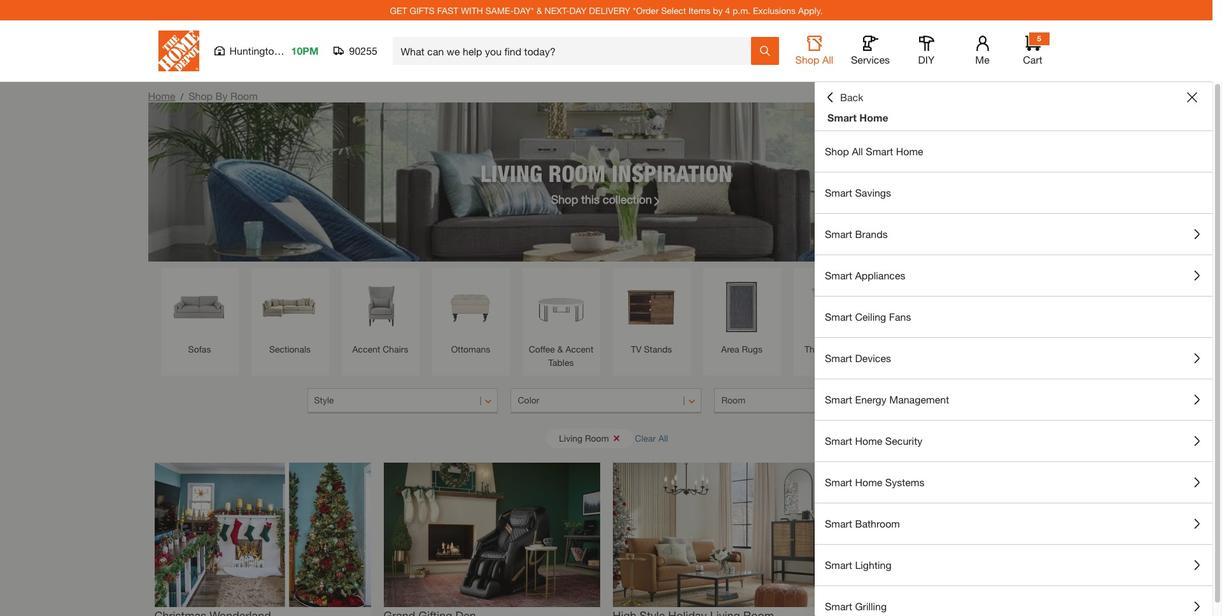 Task type: locate. For each thing, give the bounding box(es) containing it.
smart bathroom button
[[815, 503, 1213, 544]]

coffee & accent tables
[[529, 344, 593, 368]]

living
[[480, 159, 542, 187], [559, 433, 582, 443]]

smart inside smart savings link
[[825, 187, 852, 199]]

smart energy management
[[825, 393, 949, 405]]

stands
[[644, 344, 672, 355]]

smart for smart lighting
[[825, 559, 852, 571]]

all right clear
[[658, 433, 668, 443]]

2 horizontal spatial all
[[852, 145, 863, 157]]

1 stretchy image image from the left
[[154, 463, 371, 607]]

accent chairs
[[352, 344, 408, 355]]

home for smart home systems
[[855, 476, 882, 488]]

all up back button
[[822, 53, 833, 66]]

smart inside 'smart brands' "button"
[[825, 228, 852, 240]]

smart energy management button
[[815, 379, 1213, 420]]

0 horizontal spatial accent
[[352, 344, 380, 355]]

throw blankets image
[[890, 274, 955, 339]]

sofas link
[[167, 274, 232, 356]]

smart grilling
[[825, 600, 887, 612]]

& right day*
[[537, 5, 542, 16]]

smart inside smart bathroom button
[[825, 517, 852, 530]]

1 vertical spatial living
[[559, 433, 582, 443]]

0 vertical spatial living
[[480, 159, 542, 187]]

1 horizontal spatial living
[[559, 433, 582, 443]]

room down area
[[721, 395, 745, 405]]

shop down smart home
[[825, 145, 849, 157]]

room
[[230, 90, 258, 102], [548, 159, 606, 187], [721, 395, 745, 405], [585, 433, 609, 443]]

with
[[461, 5, 483, 16]]

smart inside smart home systems button
[[825, 476, 852, 488]]

smart appliances
[[825, 269, 905, 281]]

shop this collection
[[551, 192, 652, 206]]

1 vertical spatial &
[[557, 344, 563, 355]]

2 vertical spatial all
[[658, 433, 668, 443]]

& inside the coffee & accent tables
[[557, 344, 563, 355]]

clear all
[[635, 433, 668, 443]]

back button
[[825, 91, 863, 104]]

smart inside smart lighting button
[[825, 559, 852, 571]]

0 horizontal spatial all
[[658, 433, 668, 443]]

smart for smart appliances
[[825, 269, 852, 281]]

huntington
[[229, 45, 280, 57]]

living inside button
[[559, 433, 582, 443]]

smart left appliances on the right
[[825, 269, 852, 281]]

smart up smart bathroom
[[825, 476, 852, 488]]

smart down smart home
[[866, 145, 893, 157]]

get
[[390, 5, 407, 16]]

exclusions
[[753, 5, 796, 16]]

smart down room 'button'
[[825, 435, 852, 447]]

smart lighting
[[825, 559, 892, 571]]

shop
[[795, 53, 820, 66], [189, 90, 213, 102], [825, 145, 849, 157], [551, 192, 578, 206]]

inspiration
[[612, 159, 732, 187]]

shop for shop all smart home
[[825, 145, 849, 157]]

apply.
[[798, 5, 823, 16]]

1 horizontal spatial accent
[[566, 344, 593, 355]]

home link
[[148, 90, 175, 102]]

fans
[[889, 311, 911, 323]]

huntington park
[[229, 45, 303, 57]]

smart inside button
[[825, 600, 852, 612]]

me button
[[962, 36, 1003, 66]]

shop inside button
[[795, 53, 820, 66]]

all down smart home
[[852, 145, 863, 157]]

area rugs
[[721, 344, 763, 355]]

smart inside smart energy management "button"
[[825, 393, 852, 405]]

2 accent from the left
[[566, 344, 593, 355]]

menu
[[815, 131, 1213, 616]]

0 vertical spatial all
[[822, 53, 833, 66]]

1 horizontal spatial &
[[557, 344, 563, 355]]

living for living room inspiration
[[480, 159, 542, 187]]

living room inspiration
[[480, 159, 732, 187]]

smart inside smart home security button
[[825, 435, 852, 447]]

stretchy image image
[[154, 463, 371, 607], [384, 463, 600, 607], [613, 463, 829, 607], [842, 463, 1058, 607]]

throw
[[805, 344, 829, 355]]

lighting
[[855, 559, 892, 571]]

room button
[[714, 388, 905, 414]]

p.m.
[[733, 5, 750, 16]]

smart lighting button
[[815, 545, 1213, 586]]

smart ceiling fans
[[825, 311, 911, 323]]

accent up tables
[[566, 344, 593, 355]]

home inside button
[[855, 435, 882, 447]]

smart for smart ceiling fans
[[825, 311, 852, 323]]

all inside clear all button
[[658, 433, 668, 443]]

fast
[[437, 5, 458, 16]]

smart left devices
[[825, 352, 852, 364]]

1 horizontal spatial all
[[822, 53, 833, 66]]

management
[[889, 393, 949, 405]]

smart left savings
[[825, 187, 852, 199]]

1 vertical spatial all
[[852, 145, 863, 157]]

style button
[[307, 388, 498, 414]]

smart for smart devices
[[825, 352, 852, 364]]

smart inside smart appliances button
[[825, 269, 852, 281]]

smart down back button
[[827, 111, 857, 123]]

2 stretchy image image from the left
[[384, 463, 600, 607]]

smart inside smart devices button
[[825, 352, 852, 364]]

5
[[1037, 34, 1041, 43]]

throw pillows
[[805, 344, 860, 355]]

area rugs link
[[709, 274, 774, 356]]

shop down apply.
[[795, 53, 820, 66]]

rugs
[[742, 344, 763, 355]]

area rugs image
[[709, 274, 774, 339]]

same-
[[486, 5, 514, 16]]

& up tables
[[557, 344, 563, 355]]

savings
[[855, 187, 891, 199]]

room down color button
[[585, 433, 609, 443]]

by
[[215, 90, 228, 102]]

living for living room
[[559, 433, 582, 443]]

smart left grilling
[[825, 600, 852, 612]]

clear
[[635, 433, 656, 443]]

smart ceiling fans link
[[815, 297, 1213, 337]]

home inside button
[[855, 476, 882, 488]]

services
[[851, 53, 890, 66]]

shop left this
[[551, 192, 578, 206]]

smart
[[827, 111, 857, 123], [866, 145, 893, 157], [825, 187, 852, 199], [825, 228, 852, 240], [825, 269, 852, 281], [825, 311, 852, 323], [825, 352, 852, 364], [825, 393, 852, 405], [825, 435, 852, 447], [825, 476, 852, 488], [825, 517, 852, 530], [825, 559, 852, 571], [825, 600, 852, 612]]

accent left chairs
[[352, 344, 380, 355]]

smart left bathroom
[[825, 517, 852, 530]]

*order
[[633, 5, 659, 16]]

smart home systems
[[825, 476, 925, 488]]

appliances
[[855, 269, 905, 281]]

0 vertical spatial &
[[537, 5, 542, 16]]

&
[[537, 5, 542, 16], [557, 344, 563, 355]]

park
[[283, 45, 303, 57]]

smart left energy
[[825, 393, 852, 405]]

smart left the brands
[[825, 228, 852, 240]]

smart for smart bathroom
[[825, 517, 852, 530]]

0 horizontal spatial living
[[480, 159, 542, 187]]

clear all button
[[635, 426, 668, 450]]

all inside shop all button
[[822, 53, 833, 66]]

sofas
[[188, 344, 211, 355]]

smart bathroom
[[825, 517, 900, 530]]

select
[[661, 5, 686, 16]]

chairs
[[383, 344, 408, 355]]

4 stretchy image image from the left
[[842, 463, 1058, 607]]

coffee & accent tables image
[[529, 274, 594, 339]]

all for clear all
[[658, 433, 668, 443]]

smart left ceiling
[[825, 311, 852, 323]]

home
[[148, 90, 175, 102], [860, 111, 888, 123], [896, 145, 923, 157], [855, 435, 882, 447], [855, 476, 882, 488]]

tv stands
[[631, 344, 672, 355]]

all inside shop all smart home link
[[852, 145, 863, 157]]

smart left lighting
[[825, 559, 852, 571]]

3 stretchy image image from the left
[[613, 463, 829, 607]]

the home depot logo image
[[158, 31, 199, 71]]

color button
[[511, 388, 702, 414]]

brands
[[855, 228, 888, 240]]



Task type: vqa. For each thing, say whether or not it's contained in the screenshot.
Explore more Services
no



Task type: describe. For each thing, give the bounding box(es) containing it.
smart for smart grilling
[[825, 600, 852, 612]]

smart appliances button
[[815, 255, 1213, 296]]

ceiling
[[855, 311, 886, 323]]

home / shop by room
[[148, 90, 258, 102]]

services button
[[850, 36, 891, 66]]

shop all button
[[794, 36, 835, 66]]

menu containing shop all smart home
[[815, 131, 1213, 616]]

smart devices button
[[815, 338, 1213, 379]]

drawer close image
[[1187, 92, 1197, 102]]

color
[[518, 395, 539, 405]]

delivery
[[589, 5, 630, 16]]

living room
[[559, 433, 609, 443]]

smart for smart brands
[[825, 228, 852, 240]]

ottomans image
[[438, 274, 503, 339]]

get gifts fast with same-day* & next-day delivery *order select items by 4 p.m. exclusions apply.
[[390, 5, 823, 16]]

feedback link image
[[1205, 215, 1222, 284]]

smart home security button
[[815, 421, 1213, 461]]

sectionals
[[269, 344, 311, 355]]

home for smart home security
[[855, 435, 882, 447]]

smart for smart energy management
[[825, 393, 852, 405]]

smart brands button
[[815, 214, 1213, 255]]

tv
[[631, 344, 641, 355]]

1 accent from the left
[[352, 344, 380, 355]]

90255 button
[[334, 45, 378, 57]]

room right by
[[230, 90, 258, 102]]

shop for shop this collection
[[551, 192, 578, 206]]

accent inside the coffee & accent tables
[[566, 344, 593, 355]]

shop right /
[[189, 90, 213, 102]]

collection
[[603, 192, 652, 206]]

back
[[840, 91, 863, 103]]

all for shop all smart home
[[852, 145, 863, 157]]

tv stands image
[[619, 274, 684, 339]]

this
[[581, 192, 600, 206]]

smart brands
[[825, 228, 888, 240]]

sectionals link
[[257, 274, 322, 356]]

4
[[725, 5, 730, 16]]

accent chairs link
[[348, 274, 413, 356]]

smart savings link
[[815, 172, 1213, 213]]

day*
[[514, 5, 534, 16]]

smart for smart savings
[[825, 187, 852, 199]]

smart grilling button
[[815, 586, 1213, 616]]

smart devices
[[825, 352, 891, 364]]

10pm
[[291, 45, 319, 57]]

sofas image
[[167, 274, 232, 339]]

bathroom
[[855, 517, 900, 530]]

room up this
[[548, 159, 606, 187]]

What can we help you find today? search field
[[401, 38, 750, 64]]

energy
[[855, 393, 887, 405]]

grilling
[[855, 600, 887, 612]]

throw pillows image
[[800, 274, 865, 339]]

coffee
[[529, 344, 555, 355]]

smart home systems button
[[815, 462, 1213, 503]]

home for smart home
[[860, 111, 888, 123]]

smart for smart home
[[827, 111, 857, 123]]

style
[[314, 395, 334, 405]]

by
[[713, 5, 723, 16]]

room inside 'button'
[[721, 395, 745, 405]]

area
[[721, 344, 739, 355]]

living room button
[[546, 429, 633, 448]]

90255
[[349, 45, 377, 57]]

systems
[[885, 476, 925, 488]]

next-
[[545, 5, 569, 16]]

shop all smart home link
[[815, 131, 1213, 172]]

pillows
[[832, 344, 860, 355]]

items
[[689, 5, 711, 16]]

gifts
[[410, 5, 435, 16]]

sectionals image
[[257, 274, 322, 339]]

shop all smart home
[[825, 145, 923, 157]]

all for shop all
[[822, 53, 833, 66]]

tables
[[548, 357, 574, 368]]

day
[[569, 5, 587, 16]]

cart 5
[[1023, 34, 1042, 66]]

diy button
[[906, 36, 947, 66]]

coffee & accent tables link
[[529, 274, 594, 369]]

smart for smart home security
[[825, 435, 852, 447]]

tv stands link
[[619, 274, 684, 356]]

room inside button
[[585, 433, 609, 443]]

cart
[[1023, 53, 1042, 66]]

ottomans
[[451, 344, 490, 355]]

0 horizontal spatial &
[[537, 5, 542, 16]]

accent chairs image
[[348, 274, 413, 339]]

throw pillows link
[[800, 274, 865, 356]]

smart inside shop all smart home link
[[866, 145, 893, 157]]

ottomans link
[[438, 274, 503, 356]]

/
[[180, 91, 183, 102]]

smart home
[[827, 111, 888, 123]]

smart home security
[[825, 435, 922, 447]]

devices
[[855, 352, 891, 364]]

shop this collection link
[[551, 191, 662, 208]]

shop for shop all
[[795, 53, 820, 66]]

smart savings
[[825, 187, 891, 199]]

smart for smart home systems
[[825, 476, 852, 488]]

curtains & drapes image
[[981, 274, 1045, 339]]

diy
[[918, 53, 935, 66]]



